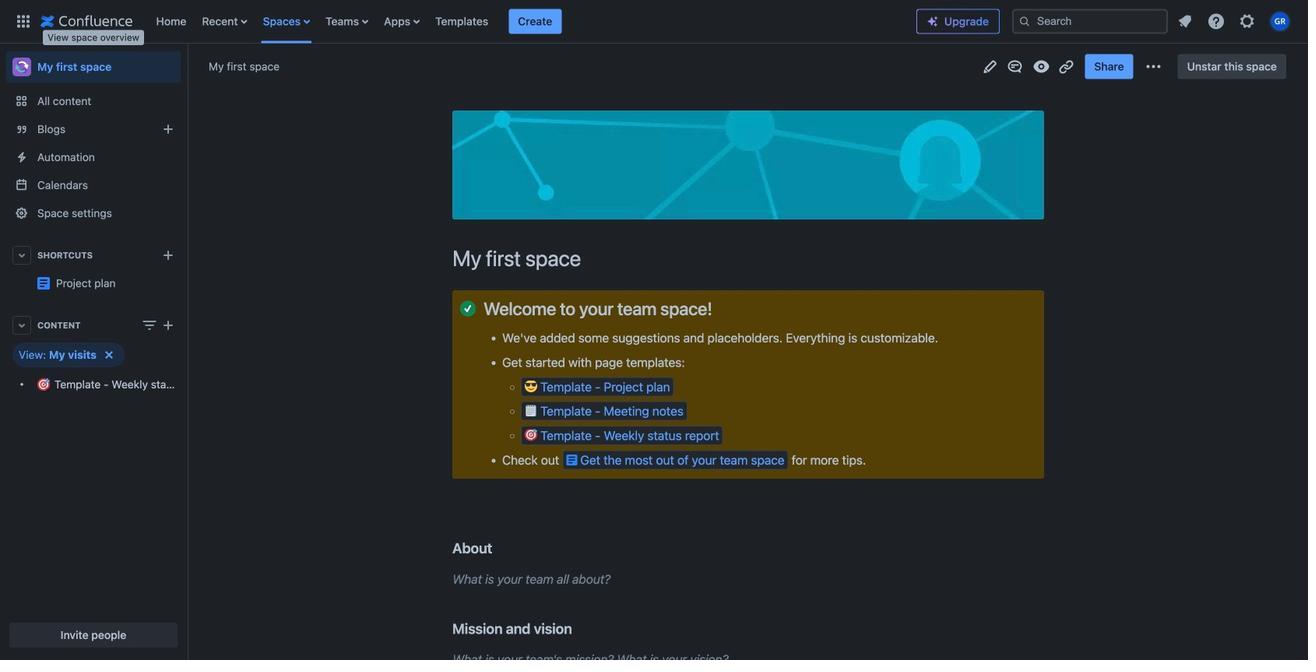 Task type: vqa. For each thing, say whether or not it's contained in the screenshot.
Appswitcher Icon 'list'
no



Task type: describe. For each thing, give the bounding box(es) containing it.
notification icon image
[[1176, 12, 1195, 31]]

copy image
[[571, 619, 589, 638]]

collapse sidebar image
[[170, 51, 204, 83]]

0 vertical spatial copy image
[[711, 299, 730, 318]]

template - project plan image
[[37, 277, 50, 290]]

appswitcher icon image
[[14, 12, 33, 31]]

list for premium icon
[[1172, 7, 1299, 35]]

premium image
[[927, 15, 939, 28]]

global element
[[9, 0, 917, 43]]

clear view image
[[100, 346, 118, 365]]

create a blog image
[[159, 120, 178, 139]]

settings icon image
[[1239, 12, 1257, 31]]

Search field
[[1013, 9, 1168, 34]]

space element
[[0, 44, 187, 661]]

more actions image
[[1145, 57, 1163, 76]]

copy link image
[[1057, 57, 1076, 76]]

add shortcut image
[[159, 246, 178, 265]]



Task type: locate. For each thing, give the bounding box(es) containing it.
1 horizontal spatial copy image
[[711, 299, 730, 318]]

region
[[6, 343, 181, 399]]

change view image
[[140, 316, 159, 335]]

None search field
[[1013, 9, 1168, 34]]

1 horizontal spatial list
[[1172, 7, 1299, 35]]

edit this page image
[[981, 57, 1000, 76]]

region inside space element
[[6, 343, 181, 399]]

help icon image
[[1207, 12, 1226, 31]]

:check_mark: image
[[460, 301, 476, 317]]

list item inside 'global' 'element'
[[509, 9, 562, 34]]

0 horizontal spatial list
[[148, 0, 917, 43]]

:notepad_spiral: image
[[525, 404, 537, 417], [525, 404, 537, 417]]

create a page image
[[159, 316, 178, 335]]

get the most out of your team space image
[[567, 454, 577, 467]]

list for appswitcher icon
[[148, 0, 917, 43]]

:dart: image
[[525, 429, 537, 441]]

copy image
[[711, 299, 730, 318], [491, 539, 510, 558]]

:dart: image
[[37, 379, 50, 391], [37, 379, 50, 391], [525, 429, 537, 441]]

list item
[[509, 9, 562, 34]]

stop watching image
[[1032, 57, 1051, 76]]

:sunglasses: image
[[525, 380, 537, 392], [525, 380, 537, 392]]

banner
[[0, 0, 1309, 44]]

confluence image
[[41, 12, 133, 31], [41, 12, 133, 31]]

list
[[148, 0, 917, 43], [1172, 7, 1299, 35]]

1 vertical spatial copy image
[[491, 539, 510, 558]]

0 horizontal spatial copy image
[[491, 539, 510, 558]]

search image
[[1019, 15, 1031, 28]]



